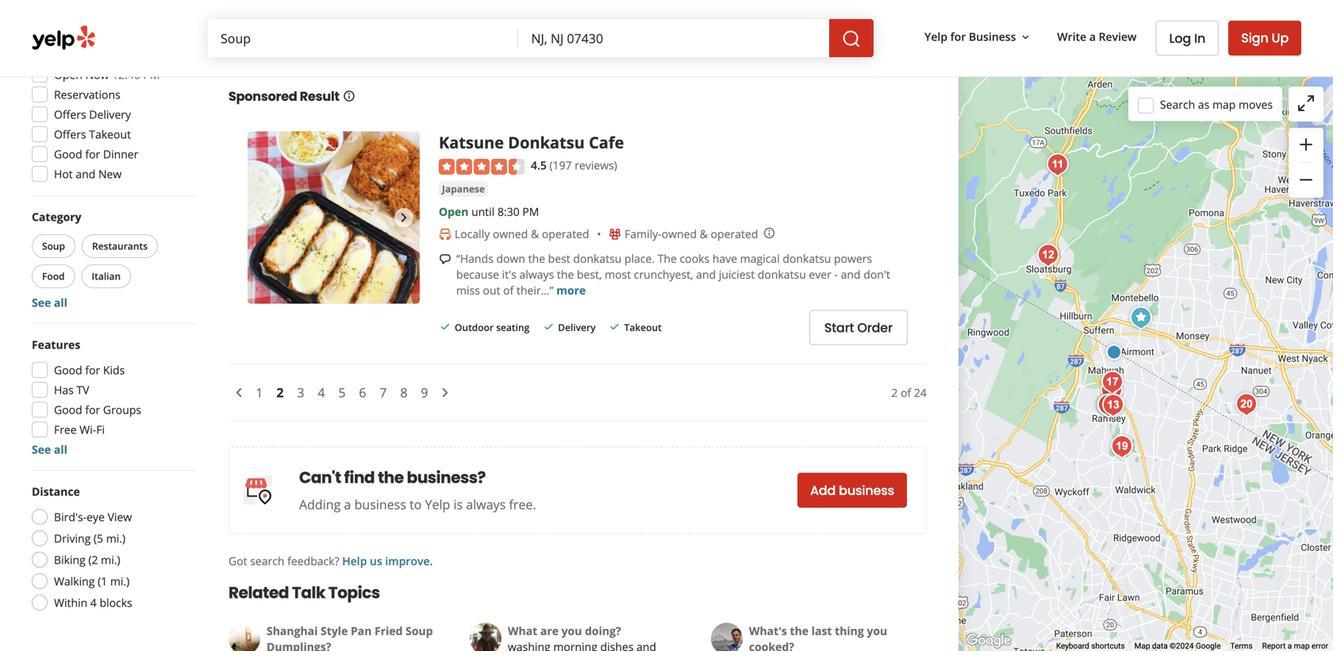 Task type: locate. For each thing, give the bounding box(es) containing it.
1 horizontal spatial of
[[901, 385, 912, 400]]

next image
[[395, 208, 414, 227], [436, 383, 455, 402]]

the right "find"
[[378, 466, 404, 489]]

0 vertical spatial 4
[[318, 384, 325, 401]]

1 vertical spatial map
[[1295, 641, 1310, 651]]

in
[[1195, 29, 1206, 47]]

0 vertical spatial soup
[[42, 239, 65, 252]]

hot
[[54, 166, 73, 181]]

the left "last"
[[790, 623, 809, 638]]

6 link
[[352, 381, 373, 405]]

a right report
[[1288, 641, 1293, 651]]

1 vertical spatial yelp
[[425, 496, 450, 513]]

2 none field from the left
[[519, 19, 830, 57]]

None search field
[[208, 19, 874, 57]]

a inside can't find the business? adding a business to yelp is always free.
[[344, 496, 351, 513]]

2 all from the top
[[54, 442, 67, 457]]

see all button down food button
[[32, 295, 67, 310]]

1 vertical spatial see all
[[32, 442, 67, 457]]

all down food button
[[54, 295, 67, 310]]

16 checkmark v2 image
[[542, 28, 555, 41], [439, 320, 452, 333], [609, 320, 621, 333]]

of down it's
[[503, 283, 514, 298]]

1 link
[[249, 381, 270, 405]]

for
[[951, 29, 966, 44], [85, 146, 100, 162], [85, 362, 100, 378], [85, 402, 100, 417]]

and inside suggested group
[[76, 166, 96, 181]]

2 vertical spatial delivery
[[558, 321, 596, 334]]

0 vertical spatial outdoor
[[455, 28, 494, 42]]

2 operated from the left
[[711, 226, 759, 241]]

log in link
[[1156, 21, 1220, 56]]

1 horizontal spatial next image
[[436, 383, 455, 402]]

reviews)
[[575, 158, 618, 173]]

2 owned from the left
[[662, 226, 697, 241]]

error
[[1312, 641, 1329, 651]]

sign up link
[[1229, 21, 1302, 56]]

sushiville image
[[1033, 239, 1065, 271]]

offers takeout
[[54, 127, 131, 142]]

2 horizontal spatial 16 checkmark v2 image
[[609, 320, 621, 333]]

you
[[562, 623, 582, 638], [867, 623, 888, 638]]

1 horizontal spatial soup
[[406, 623, 433, 638]]

1 vertical spatial offers
[[54, 127, 86, 142]]

1 horizontal spatial map
[[1295, 641, 1310, 651]]

1 start order from the top
[[825, 27, 893, 44]]

2 right the 1 link
[[277, 384, 284, 401]]

all for category
[[54, 295, 67, 310]]

group
[[1289, 128, 1324, 198]]

0 vertical spatial start order
[[825, 27, 893, 44]]

1 horizontal spatial owned
[[662, 226, 697, 241]]

4.5
[[531, 158, 547, 173]]

all inside features group
[[54, 442, 67, 457]]

1 horizontal spatial pm
[[523, 204, 539, 219]]

1 all from the top
[[54, 295, 67, 310]]

soup button
[[32, 234, 75, 258]]

2 you from the left
[[867, 623, 888, 638]]

and right the hot
[[76, 166, 96, 181]]

add business link
[[798, 473, 907, 508]]

2 start order from the top
[[825, 319, 893, 337]]

good for good for kids
[[54, 362, 82, 378]]

operated up have
[[711, 226, 759, 241]]

next image inside pagination navigation navigation
[[436, 383, 455, 402]]

for inside yelp for business "button"
[[951, 29, 966, 44]]

until
[[472, 204, 495, 219]]

see all down food button
[[32, 295, 67, 310]]

family-owned & operated
[[625, 226, 759, 241]]

offers delivery
[[54, 107, 131, 122]]

zoom out image
[[1297, 170, 1316, 189]]

2 see from the top
[[32, 442, 51, 457]]

open up 16 locally owned v2 icon
[[439, 204, 469, 219]]

1 start from the top
[[825, 27, 855, 44]]

what's the last thing you cooked?
[[749, 623, 888, 651]]

start order for first start order link from the bottom
[[825, 319, 893, 337]]

1 vertical spatial order
[[858, 319, 893, 337]]

for left kids
[[85, 362, 100, 378]]

2 left 24
[[892, 385, 898, 400]]

1 outdoor from the top
[[455, 28, 494, 42]]

see all button for features
[[32, 442, 67, 457]]

1 see all from the top
[[32, 295, 67, 310]]

pm right 12:40
[[143, 67, 160, 82]]

1 vertical spatial 4
[[90, 595, 97, 610]]

add
[[811, 482, 836, 499]]

page: 8 element
[[400, 383, 408, 402]]

the inside 'what's the last thing you cooked?'
[[790, 623, 809, 638]]

pm for open now 12:40 pm
[[143, 67, 160, 82]]

down
[[497, 251, 526, 266]]

us
[[370, 553, 382, 568]]

0 horizontal spatial &
[[531, 226, 539, 241]]

last
[[812, 623, 832, 638]]

panera bread image
[[1126, 302, 1157, 334]]

order for first start order link from the bottom
[[858, 319, 893, 337]]

page: 5 element
[[339, 383, 346, 402]]

0 horizontal spatial map
[[1213, 97, 1236, 112]]

1 vertical spatial start order link
[[810, 310, 908, 345]]

1 good from the top
[[54, 146, 82, 162]]

map region
[[861, 0, 1334, 651]]

0 vertical spatial a
[[1090, 29, 1096, 44]]

see all for features
[[32, 442, 67, 457]]

1 vertical spatial good
[[54, 362, 82, 378]]

1 vertical spatial of
[[901, 385, 912, 400]]

None field
[[208, 19, 519, 57], [519, 19, 830, 57]]

0 vertical spatial of
[[503, 283, 514, 298]]

yelp left business
[[925, 29, 948, 44]]

cafe
[[589, 131, 624, 153]]

search
[[250, 553, 285, 568]]

the up more link
[[557, 267, 574, 282]]

0 horizontal spatial operated
[[542, 226, 590, 241]]

a right write
[[1090, 29, 1096, 44]]

16 checkmark v2 image for delivery
[[542, 28, 555, 41]]

-
[[835, 267, 838, 282]]

4 inside distance option group
[[90, 595, 97, 610]]

and down cooks
[[696, 267, 716, 282]]

2 vertical spatial good
[[54, 402, 82, 417]]

features group
[[27, 337, 197, 457]]

for left business
[[951, 29, 966, 44]]

1 horizontal spatial 4
[[318, 384, 325, 401]]

takeout inside suggested group
[[89, 127, 131, 142]]

1 horizontal spatial you
[[867, 623, 888, 638]]

good for kids
[[54, 362, 125, 378]]

0 horizontal spatial 4
[[90, 595, 97, 610]]

0 vertical spatial yelp
[[925, 29, 948, 44]]

0 horizontal spatial owned
[[493, 226, 528, 241]]

0 vertical spatial open
[[54, 67, 83, 82]]

business down "find"
[[355, 496, 406, 513]]

takeout up 'dinner'
[[89, 127, 131, 142]]

2 start from the top
[[825, 319, 855, 337]]

0 horizontal spatial next image
[[395, 208, 414, 227]]

good
[[54, 146, 82, 162], [54, 362, 82, 378], [54, 402, 82, 417]]

1 vertical spatial see
[[32, 442, 51, 457]]

see all button for category
[[32, 295, 67, 310]]

see all button inside features group
[[32, 442, 67, 457]]

map data ©2024 google
[[1135, 641, 1221, 651]]

start order for 1st start order link
[[825, 27, 893, 44]]

0 vertical spatial see
[[32, 295, 51, 310]]

pm
[[143, 67, 160, 82], [523, 204, 539, 219]]

report
[[1263, 641, 1286, 651]]

delivery for 16 checkmark v2 image related to delivery
[[558, 28, 596, 42]]

italian
[[92, 270, 121, 283]]

(2
[[88, 552, 98, 567]]

always right is
[[466, 496, 506, 513]]

always up their…"
[[520, 267, 554, 282]]

soup right fried
[[406, 623, 433, 638]]

2 vertical spatial a
[[1288, 641, 1293, 651]]

0 horizontal spatial you
[[562, 623, 582, 638]]

a for write
[[1090, 29, 1096, 44]]

of
[[503, 283, 514, 298], [901, 385, 912, 400]]

0 vertical spatial pm
[[143, 67, 160, 82]]

2 outdoor from the top
[[455, 321, 494, 334]]

page: 9 element
[[421, 383, 428, 402]]

good for dinner
[[54, 146, 138, 162]]

offers down the reservations
[[54, 107, 86, 122]]

see all button down free
[[32, 442, 67, 457]]

1 vertical spatial always
[[466, 496, 506, 513]]

improve.
[[385, 553, 433, 568]]

mi.) right (2
[[101, 552, 120, 567]]

open now 12:40 pm
[[54, 67, 160, 82]]

biking
[[54, 552, 86, 567]]

16 speech v2 image
[[439, 253, 452, 265]]

16 checkmark v2 image for takeout
[[609, 320, 621, 333]]

1 seating from the top
[[496, 28, 530, 42]]

for up the wi- in the bottom of the page
[[85, 402, 100, 417]]

see all inside features group
[[32, 442, 67, 457]]

yelp left is
[[425, 496, 450, 513]]

0 horizontal spatial a
[[344, 496, 351, 513]]

16 family owned v2 image
[[609, 228, 622, 240]]

1
[[256, 384, 263, 401]]

family-
[[625, 226, 662, 241]]

1 horizontal spatial takeout
[[625, 321, 662, 334]]

open for open until 8:30 pm
[[439, 204, 469, 219]]

see all inside category group
[[32, 295, 67, 310]]

4.5 star rating image
[[439, 159, 525, 175]]

the
[[528, 251, 545, 266], [557, 267, 574, 282], [378, 466, 404, 489], [790, 623, 809, 638]]

1 horizontal spatial a
[[1090, 29, 1096, 44]]

5
[[339, 384, 346, 401]]

4 down walking (1 mi.)
[[90, 595, 97, 610]]

1 & from the left
[[531, 226, 539, 241]]

up
[[1272, 29, 1289, 47]]

1 you from the left
[[562, 623, 582, 638]]

crunchyest,
[[634, 267, 694, 282]]

business
[[969, 29, 1017, 44]]

open until 8:30 pm
[[439, 204, 539, 219]]

owned down 8:30
[[493, 226, 528, 241]]

good up the has tv
[[54, 362, 82, 378]]

don't
[[864, 267, 891, 282]]

2 & from the left
[[700, 226, 708, 241]]

0 vertical spatial takeout
[[89, 127, 131, 142]]

2 offers from the top
[[54, 127, 86, 142]]

map for error
[[1295, 641, 1310, 651]]

0 vertical spatial see all button
[[32, 295, 67, 310]]

view
[[108, 509, 132, 524]]

offers down offers delivery
[[54, 127, 86, 142]]

map left the error
[[1295, 641, 1310, 651]]

good inside suggested group
[[54, 146, 82, 162]]

takeout down crunchyest,
[[625, 321, 662, 334]]

2
[[277, 384, 284, 401], [892, 385, 898, 400]]

1 vertical spatial start order
[[825, 319, 893, 337]]

1 vertical spatial all
[[54, 442, 67, 457]]

0 vertical spatial start order link
[[810, 18, 908, 53]]

good for good for dinner
[[54, 146, 82, 162]]

0 vertical spatial map
[[1213, 97, 1236, 112]]

1 operated from the left
[[542, 226, 590, 241]]

for for dinner
[[85, 146, 100, 162]]

for down offers takeout
[[85, 146, 100, 162]]

"hands down the best donkatsu place. the cooks have magical donkatsu powers because it's always the best, most crunchyest, and juiciest donkatsu ever - and don't miss out of their…"
[[456, 251, 891, 298]]

0 vertical spatial delivery
[[558, 28, 596, 42]]

0 vertical spatial all
[[54, 295, 67, 310]]

2 order from the top
[[858, 319, 893, 337]]

and right -
[[841, 267, 861, 282]]

2 horizontal spatial a
[[1288, 641, 1293, 651]]

1 vertical spatial start
[[825, 319, 855, 337]]

pm inside suggested group
[[143, 67, 160, 82]]

donkatsu
[[508, 131, 585, 153]]

1 see from the top
[[32, 295, 51, 310]]

expand map image
[[1297, 94, 1316, 113]]

mi.) for driving (5 mi.)
[[106, 531, 126, 546]]

ever
[[809, 267, 832, 282]]

you right thing
[[867, 623, 888, 638]]

0 vertical spatial offers
[[54, 107, 86, 122]]

0 vertical spatial good
[[54, 146, 82, 162]]

data
[[1153, 641, 1168, 651]]

0 vertical spatial mi.)
[[106, 531, 126, 546]]

1 vertical spatial open
[[439, 204, 469, 219]]

1 order from the top
[[858, 27, 893, 44]]

1 vertical spatial takeout
[[625, 321, 662, 334]]

1 horizontal spatial 2
[[892, 385, 898, 400]]

0 vertical spatial start
[[825, 27, 855, 44]]

always inside can't find the business? adding a business to yelp is always free.
[[466, 496, 506, 513]]

0 vertical spatial always
[[520, 267, 554, 282]]

seating
[[496, 28, 530, 42], [496, 321, 530, 334]]

1 vertical spatial soup
[[406, 623, 433, 638]]

of left 24
[[901, 385, 912, 400]]

0 horizontal spatial open
[[54, 67, 83, 82]]

operated up best
[[542, 226, 590, 241]]

1 none field from the left
[[208, 19, 519, 57]]

morano's gourmet market image
[[1092, 389, 1124, 421]]

3 good from the top
[[54, 402, 82, 417]]

for inside suggested group
[[85, 146, 100, 162]]

the left best
[[528, 251, 545, 266]]

of inside pagination navigation navigation
[[901, 385, 912, 400]]

2 start order link from the top
[[810, 310, 908, 345]]

2 vertical spatial mi.)
[[110, 574, 130, 589]]

pm right 8:30
[[523, 204, 539, 219]]

0 horizontal spatial soup
[[42, 239, 65, 252]]

0 horizontal spatial 2
[[277, 384, 284, 401]]

4 inside pagination navigation navigation
[[318, 384, 325, 401]]

good up the hot
[[54, 146, 82, 162]]

sign up
[[1242, 29, 1289, 47]]

2 see all from the top
[[32, 442, 67, 457]]

for for kids
[[85, 362, 100, 378]]

1 vertical spatial outdoor seating
[[455, 321, 530, 334]]

1 vertical spatial delivery
[[89, 107, 131, 122]]

0 horizontal spatial of
[[503, 283, 514, 298]]

delivery
[[558, 28, 596, 42], [89, 107, 131, 122], [558, 321, 596, 334]]

4 right 3 link
[[318, 384, 325, 401]]

you right are
[[562, 623, 582, 638]]

0 vertical spatial see all
[[32, 295, 67, 310]]

2 see all button from the top
[[32, 442, 67, 457]]

2 good from the top
[[54, 362, 82, 378]]

for for groups
[[85, 402, 100, 417]]

1 outdoor seating from the top
[[455, 28, 530, 42]]

mi.) right (1 on the left bottom of page
[[110, 574, 130, 589]]

soup down category
[[42, 239, 65, 252]]

owned up the the
[[662, 226, 697, 241]]

2 for 2
[[277, 384, 284, 401]]

business inside can't find the business? adding a business to yelp is always free.
[[355, 496, 406, 513]]

delivery inside suggested group
[[89, 107, 131, 122]]

free
[[54, 422, 77, 437]]

a right adding
[[344, 496, 351, 513]]

see all for category
[[32, 295, 67, 310]]

1 see all button from the top
[[32, 295, 67, 310]]

good up free
[[54, 402, 82, 417]]

more link
[[557, 283, 586, 298]]

"hands
[[456, 251, 494, 266]]

open down suggested
[[54, 67, 83, 82]]

greek city image
[[1097, 366, 1129, 398]]

free wi-fi
[[54, 422, 105, 437]]

1 horizontal spatial 16 checkmark v2 image
[[542, 28, 555, 41]]

0 horizontal spatial always
[[466, 496, 506, 513]]

offers
[[54, 107, 86, 122], [54, 127, 86, 142]]

3 link
[[291, 381, 311, 405]]

1 horizontal spatial always
[[520, 267, 554, 282]]

map
[[1213, 97, 1236, 112], [1295, 641, 1310, 651]]

5 link
[[332, 381, 352, 405]]

1 horizontal spatial and
[[696, 267, 716, 282]]

features
[[32, 337, 80, 352]]

1 vertical spatial a
[[344, 496, 351, 513]]

what are you doing? link
[[508, 623, 621, 638]]

see inside category group
[[32, 295, 51, 310]]

pm for open until 8:30 pm
[[523, 204, 539, 219]]

topics
[[329, 582, 380, 604]]

map right as
[[1213, 97, 1236, 112]]

1 vertical spatial mi.)
[[101, 552, 120, 567]]

see up 'distance'
[[32, 442, 51, 457]]

operated for locally owned & operated
[[542, 226, 590, 241]]

all down free
[[54, 442, 67, 457]]

page: 4 element
[[318, 383, 325, 402]]

1 offers from the top
[[54, 107, 86, 122]]

out
[[483, 283, 501, 298]]

16 checkmark v2 image
[[542, 320, 555, 333]]

0 horizontal spatial yelp
[[425, 496, 450, 513]]

result
[[300, 87, 340, 105]]

info icon image
[[763, 227, 776, 239], [763, 227, 776, 239]]

1 horizontal spatial operated
[[711, 226, 759, 241]]

0 horizontal spatial pm
[[143, 67, 160, 82]]

open inside suggested group
[[54, 67, 83, 82]]

0 horizontal spatial 16 checkmark v2 image
[[439, 320, 452, 333]]

for for business
[[951, 29, 966, 44]]

and
[[76, 166, 96, 181], [696, 267, 716, 282], [841, 267, 861, 282]]

1 vertical spatial see all button
[[32, 442, 67, 457]]

1 vertical spatial next image
[[436, 383, 455, 402]]

business right add
[[839, 482, 895, 499]]

see inside features group
[[32, 442, 51, 457]]

1 horizontal spatial &
[[700, 226, 708, 241]]

see down food button
[[32, 295, 51, 310]]

1 vertical spatial outdoor
[[455, 321, 494, 334]]

0 horizontal spatial takeout
[[89, 127, 131, 142]]

donkatsu up best,
[[573, 251, 622, 266]]

0 horizontal spatial business
[[355, 496, 406, 513]]

1 horizontal spatial yelp
[[925, 29, 948, 44]]

0 vertical spatial outdoor seating
[[455, 28, 530, 42]]

what
[[508, 623, 538, 638]]

all inside category group
[[54, 295, 67, 310]]

12:40
[[112, 67, 140, 82]]

0 horizontal spatial and
[[76, 166, 96, 181]]

zoom in image
[[1297, 135, 1316, 154]]

mi.) right (5
[[106, 531, 126, 546]]

0 vertical spatial order
[[858, 27, 893, 44]]

powers
[[834, 251, 873, 266]]

best
[[548, 251, 571, 266]]

the mindful cafe image
[[1098, 389, 1130, 421]]

1 vertical spatial pm
[[523, 204, 539, 219]]

blocks
[[100, 595, 132, 610]]

pan
[[351, 623, 372, 638]]

see all down free
[[32, 442, 67, 457]]

1 horizontal spatial open
[[439, 204, 469, 219]]

business
[[839, 482, 895, 499], [355, 496, 406, 513]]

report a map error
[[1263, 641, 1329, 651]]

1 owned from the left
[[493, 226, 528, 241]]

0 vertical spatial seating
[[496, 28, 530, 42]]

1 vertical spatial seating
[[496, 321, 530, 334]]



Task type: describe. For each thing, give the bounding box(es) containing it.
katsune donkatsu cafe link
[[439, 131, 624, 153]]

©2024
[[1170, 641, 1194, 651]]

open for open now 12:40 pm
[[54, 67, 83, 82]]

map for moves
[[1213, 97, 1236, 112]]

yelp inside can't find the business? adding a business to yelp is always free.
[[425, 496, 450, 513]]

4.5 (197 reviews)
[[531, 158, 618, 173]]

the inside can't find the business? adding a business to yelp is always free.
[[378, 466, 404, 489]]

cooks
[[680, 251, 710, 266]]

got search feedback? help us improve.
[[229, 553, 433, 568]]

dinner
[[103, 146, 138, 162]]

have
[[713, 251, 738, 266]]

help
[[342, 553, 367, 568]]

none field things to do, nail salons, plumbers
[[208, 19, 519, 57]]

terms link
[[1231, 641, 1253, 651]]

16 chevron down v2 image
[[1020, 31, 1032, 44]]

2 for 2 of 24
[[892, 385, 898, 400]]

9 link
[[414, 381, 435, 405]]

see for features
[[32, 442, 51, 457]]

new
[[98, 166, 122, 181]]

page: 6 element
[[359, 383, 366, 402]]

you inside 'what's the last thing you cooked?'
[[867, 623, 888, 638]]

log in
[[1170, 29, 1206, 47]]

giovanna's cafe image
[[1093, 390, 1125, 422]]

fi
[[96, 422, 105, 437]]

help us improve. button
[[342, 553, 433, 568]]

things to do, nail salons, plumbers text field
[[208, 19, 519, 57]]

dumplings?
[[267, 639, 331, 651]]

soup inside button
[[42, 239, 65, 252]]

map
[[1135, 641, 1151, 651]]

walking (1 mi.)
[[54, 574, 130, 589]]

(1
[[98, 574, 107, 589]]

the
[[658, 251, 677, 266]]

3
[[297, 384, 305, 401]]

2 seating from the top
[[496, 321, 530, 334]]

kids
[[103, 362, 125, 378]]

write a review link
[[1051, 22, 1144, 51]]

magical
[[740, 251, 780, 266]]

katsune donkatsu cafe
[[439, 131, 624, 153]]

search
[[1161, 97, 1196, 112]]

google image
[[963, 630, 1015, 651]]

business?
[[407, 466, 486, 489]]

search as map moves
[[1161, 97, 1273, 112]]

delivery for 16 checkmark v2 icon
[[558, 321, 596, 334]]

driving (5 mi.)
[[54, 531, 126, 546]]

see for category
[[32, 295, 51, 310]]

start for 1st start order link
[[825, 27, 855, 44]]

write a review
[[1058, 29, 1137, 44]]

adding
[[299, 496, 341, 513]]

none field address, neighborhood, city, state or zip
[[519, 19, 830, 57]]

good for groups
[[54, 402, 141, 417]]

previous image
[[229, 383, 248, 402]]

add business
[[811, 482, 895, 499]]

& for locally
[[531, 226, 539, 241]]

are
[[541, 623, 559, 638]]

(197
[[550, 158, 572, 173]]

page: 7 element
[[380, 383, 387, 402]]

owned for locally
[[493, 226, 528, 241]]

miss
[[456, 283, 480, 298]]

allendale mediterranean grill image
[[1107, 431, 1138, 462]]

food
[[42, 270, 65, 283]]

16 info v2 image
[[343, 90, 355, 102]]

a for report
[[1288, 641, 1293, 651]]

find
[[344, 466, 375, 489]]

smyrna mediterranean cafe & grill image
[[1093, 389, 1125, 421]]

always inside "hands down the best donkatsu place. the cooks have magical donkatsu powers because it's always the best, most crunchyest, and juiciest donkatsu ever - and don't miss out of their…"
[[520, 267, 554, 282]]

soup inside 'shanghai style pan fried soup dumplings?'
[[406, 623, 433, 638]]

of inside "hands down the best donkatsu place. the cooks have magical donkatsu powers because it's always the best, most crunchyest, and juiciest donkatsu ever - and don't miss out of their…"
[[503, 283, 514, 298]]

related
[[229, 582, 289, 604]]

operated for family-owned & operated
[[711, 226, 759, 241]]

fried
[[375, 623, 403, 638]]

italian button
[[81, 264, 131, 288]]

category group
[[29, 209, 197, 310]]

reservations
[[54, 87, 120, 102]]

google
[[1196, 641, 1221, 651]]

suggested
[[32, 42, 88, 57]]

16 checkmark v2 image for outdoor seating
[[439, 320, 452, 333]]

shanghai style pan fried soup dumplings?
[[267, 623, 433, 651]]

yelp inside "button"
[[925, 29, 948, 44]]

within 4 blocks
[[54, 595, 132, 610]]

keyboard
[[1057, 641, 1090, 651]]

yelp for business
[[925, 29, 1017, 44]]

biking (2 mi.)
[[54, 552, 120, 567]]

order for 1st start order link
[[858, 27, 893, 44]]

place.
[[625, 251, 655, 266]]

mi.) for walking (1 mi.)
[[110, 574, 130, 589]]

doing?
[[585, 623, 621, 638]]

tv
[[77, 382, 89, 397]]

because
[[456, 267, 499, 282]]

suggested group
[[27, 41, 197, 187]]

previous image
[[254, 208, 273, 227]]

mi.) for biking (2 mi.)
[[101, 552, 120, 567]]

sponsored result
[[229, 87, 340, 105]]

distance option group
[[27, 483, 197, 615]]

good for good for groups
[[54, 402, 82, 417]]

got
[[229, 553, 247, 568]]

1 start order link from the top
[[810, 18, 908, 53]]

9
[[421, 384, 428, 401]]

dottie audrey's bakery kitchen image
[[1042, 149, 1074, 181]]

& for family-
[[700, 226, 708, 241]]

7
[[380, 384, 387, 401]]

distance
[[32, 484, 80, 499]]

write
[[1058, 29, 1087, 44]]

locally owned & operated
[[455, 226, 590, 241]]

terms
[[1231, 641, 1253, 651]]

related talk topics
[[229, 582, 380, 604]]

page: 1 element
[[256, 383, 263, 402]]

can't find the business? adding a business to yelp is always free.
[[299, 466, 536, 513]]

report a map error link
[[1263, 641, 1329, 651]]

0 vertical spatial next image
[[395, 208, 414, 227]]

search image
[[842, 29, 861, 48]]

as
[[1199, 97, 1210, 112]]

cafe diem image
[[1231, 389, 1263, 420]]

start for first start order link from the bottom
[[825, 319, 855, 337]]

offers for offers takeout
[[54, 127, 86, 142]]

8 link
[[394, 381, 414, 405]]

1 horizontal spatial business
[[839, 482, 895, 499]]

all for features
[[54, 442, 67, 457]]

page: 3 element
[[297, 383, 305, 402]]

can't
[[299, 466, 341, 489]]

2 outdoor seating from the top
[[455, 321, 530, 334]]

free.
[[509, 496, 536, 513]]

page: 2 element
[[270, 381, 291, 405]]

log
[[1170, 29, 1192, 47]]

what's
[[749, 623, 787, 638]]

japanese
[[442, 182, 485, 195]]

yelp for business button
[[919, 22, 1039, 51]]

pagination navigation navigation
[[229, 364, 927, 421]]

2 horizontal spatial and
[[841, 267, 861, 282]]

owned for family-
[[662, 226, 697, 241]]

what are you doing?
[[508, 623, 621, 638]]

now
[[85, 67, 109, 82]]

groups
[[103, 402, 141, 417]]

driving
[[54, 531, 91, 546]]

offers for offers delivery
[[54, 107, 86, 122]]

address, neighborhood, city, state or zip text field
[[519, 19, 830, 57]]

feedback?
[[288, 553, 339, 568]]

16 locally owned v2 image
[[439, 228, 452, 240]]

donkatsu down magical
[[758, 267, 806, 282]]

eye
[[87, 509, 105, 524]]

food button
[[32, 264, 75, 288]]

donkatsu up ever
[[783, 251, 832, 266]]

restaurants button
[[82, 234, 158, 258]]

shanghai
[[267, 623, 318, 638]]

bird's-
[[54, 509, 87, 524]]

slideshow element
[[248, 131, 420, 304]]

lotito's deli & bakery image
[[1096, 374, 1128, 406]]

bird's-eye view
[[54, 509, 132, 524]]

restaurants
[[92, 239, 148, 252]]



Task type: vqa. For each thing, say whether or not it's contained in the screenshot.
Previous icon
yes



